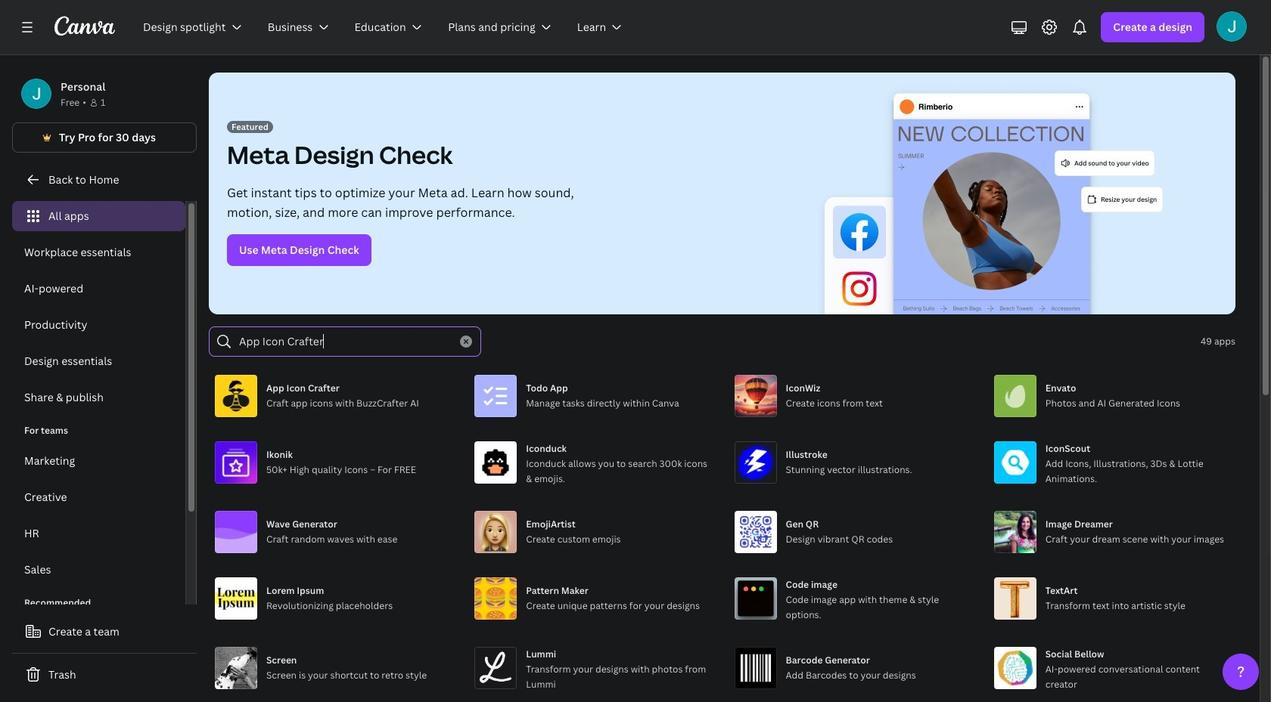 Task type: describe. For each thing, give the bounding box(es) containing it.
a collage of facebook and instagram logos and posts, showing some suggestions for improving the example posts. image
[[806, 73, 1236, 315]]

2 list from the top
[[12, 446, 185, 586]]

genericname image
[[1217, 11, 1247, 42]]



Task type: locate. For each thing, give the bounding box(es) containing it.
1 vertical spatial list
[[12, 446, 185, 586]]

list
[[12, 201, 185, 413], [12, 446, 185, 586]]

Input field to search for apps search field
[[239, 328, 451, 356]]

top level navigation element
[[133, 12, 638, 42]]

1 list from the top
[[12, 201, 185, 413]]

0 vertical spatial list
[[12, 201, 185, 413]]



Task type: vqa. For each thing, say whether or not it's contained in the screenshot.
second LIST from the top of the page
yes



